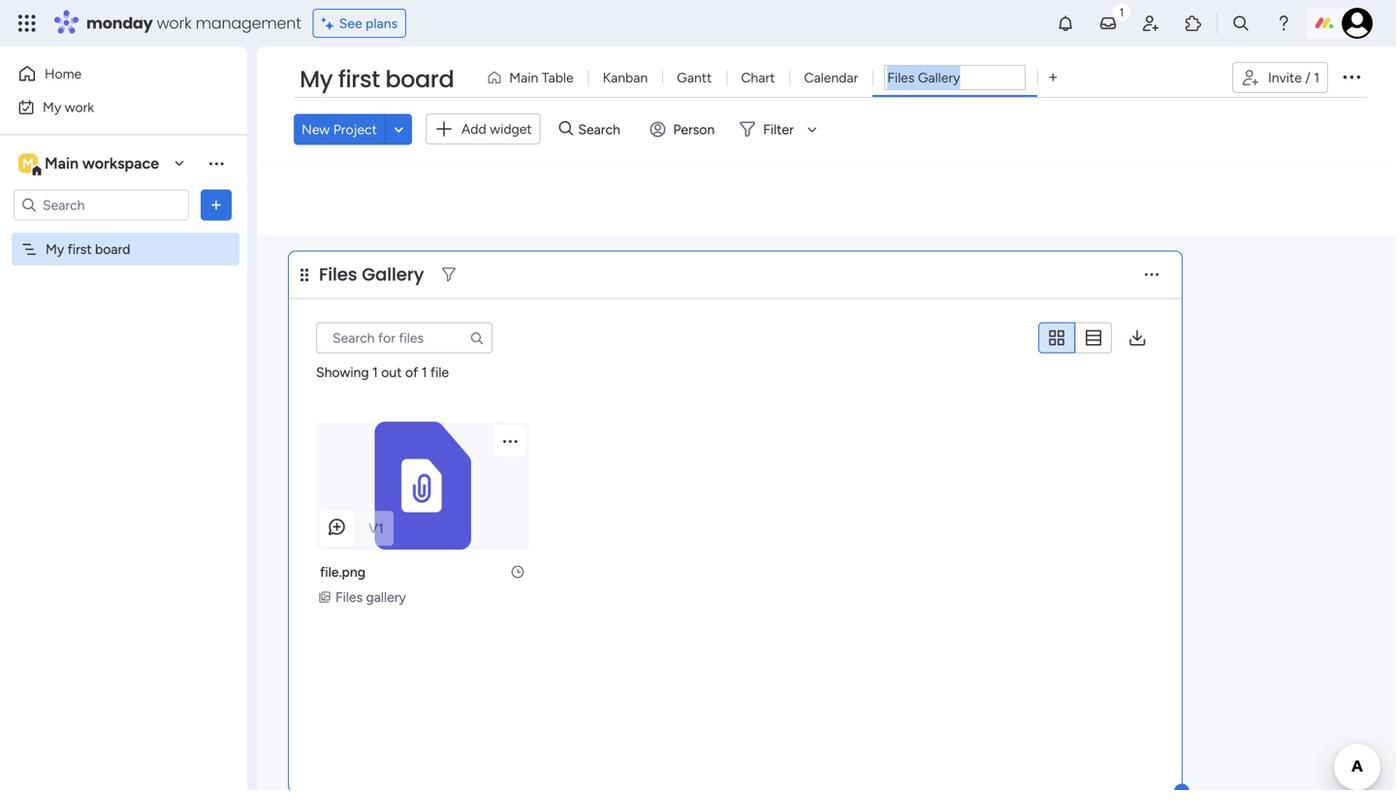 Task type: vqa. For each thing, say whether or not it's contained in the screenshot.
most
no



Task type: describe. For each thing, give the bounding box(es) containing it.
v1
[[369, 520, 384, 537]]

gantt
[[677, 69, 712, 86]]

my work
[[43, 99, 94, 115]]

add widget button
[[426, 114, 541, 145]]

my inside button
[[43, 99, 61, 115]]

files gallery button
[[316, 587, 412, 608]]

/
[[1306, 69, 1311, 86]]

1 image
[[1114, 1, 1131, 23]]

help image
[[1275, 14, 1294, 33]]

options image
[[207, 195, 226, 215]]

table
[[542, 69, 574, 86]]

showing 1 out of 1 file
[[316, 364, 449, 381]]

file
[[431, 364, 449, 381]]

search image
[[470, 331, 485, 346]]

filter button
[[733, 114, 824, 145]]

work for my
[[65, 99, 94, 115]]

inbox image
[[1099, 14, 1119, 33]]

m
[[22, 155, 34, 172]]

workspace
[[82, 154, 159, 173]]

kanban
[[603, 69, 648, 86]]

main for main workspace
[[45, 154, 79, 173]]

out
[[382, 364, 402, 381]]

management
[[196, 12, 301, 34]]

files gallery
[[319, 262, 424, 287]]

filter
[[764, 121, 794, 138]]

see plans
[[339, 15, 398, 32]]

person button
[[643, 114, 727, 145]]

v2 search image
[[559, 118, 574, 140]]

add widget
[[462, 121, 532, 137]]

options image
[[1341, 65, 1364, 88]]

invite
[[1269, 69, 1303, 86]]

home button
[[12, 58, 209, 89]]

my inside list box
[[46, 241, 64, 258]]

monday
[[86, 12, 153, 34]]

my first board inside my first board field
[[300, 63, 454, 96]]

main for main table
[[510, 69, 539, 86]]

calendar button
[[790, 62, 873, 93]]

first inside my first board field
[[338, 63, 380, 96]]

none search field inside files gallery main content
[[316, 323, 493, 354]]

arrow down image
[[801, 118, 824, 141]]

add view image
[[1050, 71, 1058, 85]]

of
[[405, 364, 418, 381]]

workspace options image
[[207, 154, 226, 173]]

invite members image
[[1142, 14, 1161, 33]]

my inside field
[[300, 63, 333, 96]]

john smith image
[[1343, 8, 1374, 39]]

add
[[462, 121, 487, 137]]

file actions image
[[501, 432, 520, 451]]

board inside list box
[[95, 241, 130, 258]]

Search field
[[574, 116, 632, 143]]

gantt button
[[663, 62, 727, 93]]

select product image
[[17, 14, 37, 33]]

first inside the my first board list box
[[68, 241, 92, 258]]

home
[[45, 65, 82, 82]]

1 inside button
[[1315, 69, 1320, 86]]

main table button
[[479, 62, 589, 93]]

project
[[333, 121, 377, 138]]

calendar
[[805, 69, 859, 86]]



Task type: locate. For each thing, give the bounding box(es) containing it.
chart
[[742, 69, 776, 86]]

my work button
[[12, 92, 209, 123]]

0 vertical spatial main
[[510, 69, 539, 86]]

my first board up project
[[300, 63, 454, 96]]

1 horizontal spatial first
[[338, 63, 380, 96]]

board inside field
[[386, 63, 454, 96]]

1 right /
[[1315, 69, 1320, 86]]

files for files gallery
[[319, 262, 358, 287]]

plans
[[366, 15, 398, 32]]

person
[[674, 121, 715, 138]]

chart button
[[727, 62, 790, 93]]

my
[[300, 63, 333, 96], [43, 99, 61, 115], [46, 241, 64, 258]]

invite / 1
[[1269, 69, 1320, 86]]

1 horizontal spatial my first board
[[300, 63, 454, 96]]

dapulse drag handle 3 image
[[301, 268, 309, 282]]

my up 'new' at top
[[300, 63, 333, 96]]

main left table
[[510, 69, 539, 86]]

gallery
[[366, 589, 406, 606]]

1 vertical spatial work
[[65, 99, 94, 115]]

main
[[510, 69, 539, 86], [45, 154, 79, 173]]

1 left the "out"
[[373, 364, 378, 381]]

Search in workspace field
[[41, 194, 162, 216]]

option
[[0, 232, 247, 236]]

main inside button
[[510, 69, 539, 86]]

1 vertical spatial my
[[43, 99, 61, 115]]

1
[[1315, 69, 1320, 86], [373, 364, 378, 381], [422, 364, 427, 381]]

main workspace
[[45, 154, 159, 173]]

monday work management
[[86, 12, 301, 34]]

files for files gallery
[[336, 589, 363, 606]]

files right dapulse drag handle 3 image
[[319, 262, 358, 287]]

0 horizontal spatial my first board
[[46, 241, 130, 258]]

angle down image
[[394, 122, 404, 137]]

workspace selection element
[[18, 152, 162, 177]]

new
[[302, 121, 330, 138]]

widget
[[490, 121, 532, 137]]

main inside workspace selection 'element'
[[45, 154, 79, 173]]

see
[[339, 15, 362, 32]]

Search for files search field
[[316, 323, 493, 354]]

files gallery main content
[[257, 235, 1397, 791]]

0 vertical spatial my
[[300, 63, 333, 96]]

1 vertical spatial board
[[95, 241, 130, 258]]

work for monday
[[157, 12, 192, 34]]

None field
[[885, 65, 1027, 90]]

workspace image
[[18, 153, 38, 174]]

search everything image
[[1232, 14, 1251, 33]]

invite / 1 button
[[1233, 62, 1329, 93]]

my first board list box
[[0, 229, 247, 528]]

main table
[[510, 69, 574, 86]]

0 horizontal spatial main
[[45, 154, 79, 173]]

my first board down search in workspace field
[[46, 241, 130, 258]]

0 horizontal spatial first
[[68, 241, 92, 258]]

my first board
[[300, 63, 454, 96], [46, 241, 130, 258]]

work down home
[[65, 99, 94, 115]]

main right workspace image
[[45, 154, 79, 173]]

my first board inside the my first board list box
[[46, 241, 130, 258]]

download image
[[1128, 328, 1148, 348]]

1 vertical spatial main
[[45, 154, 79, 173]]

1 vertical spatial first
[[68, 241, 92, 258]]

first up project
[[338, 63, 380, 96]]

my down search in workspace field
[[46, 241, 64, 258]]

0 horizontal spatial board
[[95, 241, 130, 258]]

files gallery
[[336, 589, 406, 606]]

v2 funnel image
[[443, 268, 456, 282]]

1 vertical spatial files
[[336, 589, 363, 606]]

None search field
[[316, 323, 493, 354]]

work inside button
[[65, 99, 94, 115]]

see plans button
[[313, 9, 407, 38]]

2 vertical spatial my
[[46, 241, 64, 258]]

work
[[157, 12, 192, 34], [65, 99, 94, 115]]

0 horizontal spatial work
[[65, 99, 94, 115]]

files down file.png
[[336, 589, 363, 606]]

gallery
[[362, 262, 424, 287]]

0 vertical spatial files
[[319, 262, 358, 287]]

new project button
[[294, 114, 385, 145]]

my down home
[[43, 99, 61, 115]]

apps image
[[1185, 14, 1204, 33]]

first down search in workspace field
[[68, 241, 92, 258]]

1 right of
[[422, 364, 427, 381]]

0 vertical spatial first
[[338, 63, 380, 96]]

board up angle down icon
[[386, 63, 454, 96]]

files inside button
[[336, 589, 363, 606]]

first
[[338, 63, 380, 96], [68, 241, 92, 258]]

kanban button
[[589, 62, 663, 93]]

gallery layout group
[[1039, 323, 1113, 354]]

My first board field
[[295, 63, 459, 96]]

showing
[[316, 364, 369, 381]]

notifications image
[[1056, 14, 1076, 33]]

work right monday
[[157, 12, 192, 34]]

board down search in workspace field
[[95, 241, 130, 258]]

0 vertical spatial my first board
[[300, 63, 454, 96]]

files
[[319, 262, 358, 287], [336, 589, 363, 606]]

1 horizontal spatial work
[[157, 12, 192, 34]]

board
[[386, 63, 454, 96], [95, 241, 130, 258]]

more dots image
[[1146, 268, 1159, 282]]

file.png
[[320, 564, 366, 581]]

new project
[[302, 121, 377, 138]]

1 horizontal spatial main
[[510, 69, 539, 86]]

1 horizontal spatial 1
[[422, 364, 427, 381]]

2 horizontal spatial 1
[[1315, 69, 1320, 86]]

0 vertical spatial work
[[157, 12, 192, 34]]

1 vertical spatial my first board
[[46, 241, 130, 258]]

0 horizontal spatial 1
[[373, 364, 378, 381]]

0 vertical spatial board
[[386, 63, 454, 96]]

1 horizontal spatial board
[[386, 63, 454, 96]]



